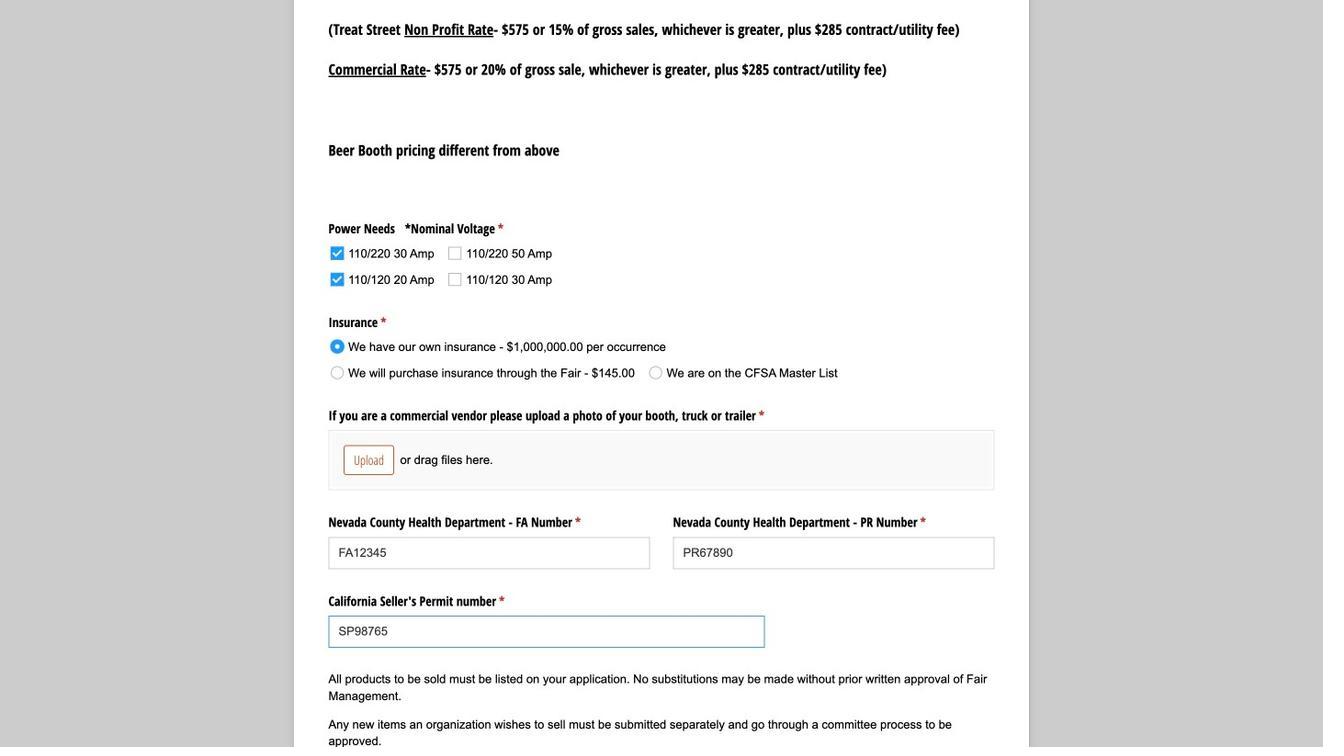 Task type: locate. For each thing, give the bounding box(es) containing it.
None radio
[[324, 332, 678, 360]]

checkbox-group element
[[324, 239, 650, 296]]

None radio
[[324, 358, 647, 386], [643, 358, 838, 386], [324, 358, 647, 386], [643, 358, 838, 386]]

None text field
[[329, 537, 650, 569], [673, 537, 995, 569], [329, 537, 650, 569], [673, 537, 995, 569]]

None text field
[[329, 616, 765, 648]]



Task type: vqa. For each thing, say whether or not it's contained in the screenshot.
City text box on the bottom left of the page
no



